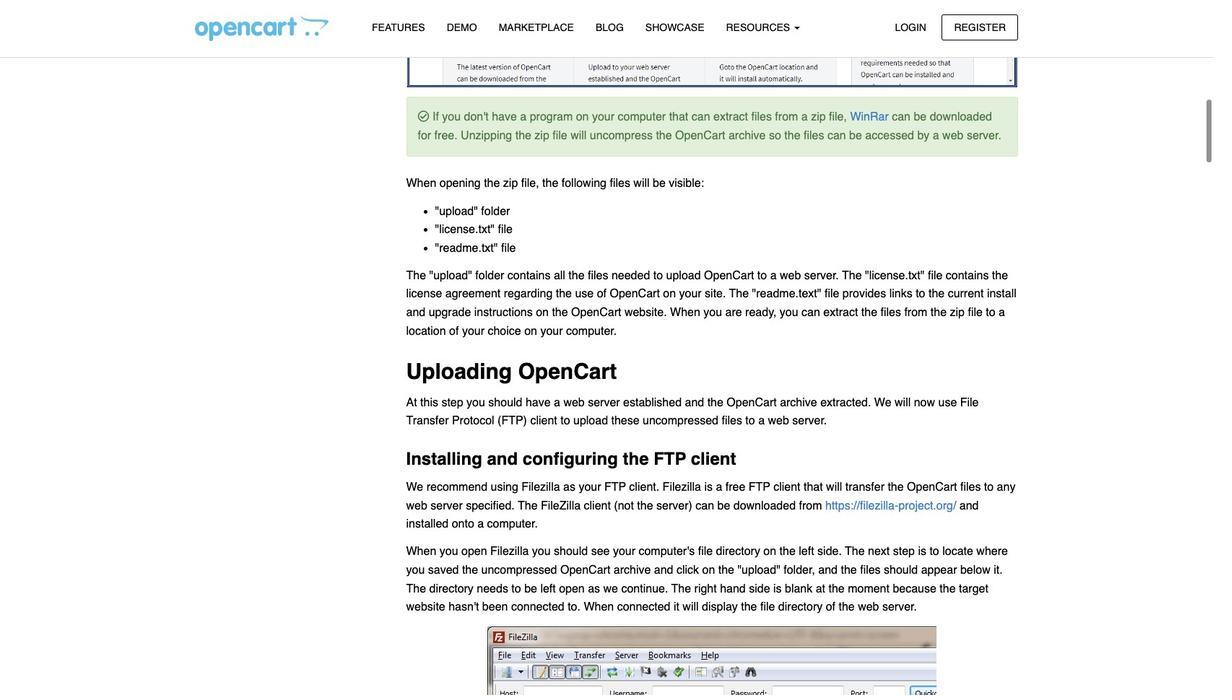 Task type: locate. For each thing, give the bounding box(es) containing it.
2 horizontal spatial should
[[884, 564, 918, 577]]

0 horizontal spatial step
[[442, 396, 463, 409]]

demo link
[[436, 15, 488, 41]]

2 vertical spatial directory
[[779, 601, 823, 614]]

computer. down specified.
[[487, 518, 538, 531]]

a inside 'and installed onto a computer.'
[[478, 518, 484, 531]]

0 vertical spatial file,
[[829, 111, 847, 124]]

from inside "we recommend using filezilla as your ftp client. filezilla is a free ftp client that will transfer the opencart files to any web server specified. the filezilla client (not the server) can be downloaded from"
[[799, 500, 822, 513]]

server down recommend
[[431, 500, 463, 513]]

open up to.
[[559, 583, 585, 596]]

use inside the at this step you should have a web server established and the opencart archive extracted. we will now use file transfer protocol (ftp) client to upload these uncompressed files to a web server.
[[939, 396, 957, 409]]

0 vertical spatial folder
[[481, 205, 510, 218]]

1 horizontal spatial extract
[[824, 306, 858, 319]]

upload inside the at this step you should have a web server established and the opencart archive extracted. we will now use file transfer protocol (ftp) client to upload these uncompressed files to a web server.
[[573, 415, 608, 428]]

1 horizontal spatial archive
[[729, 129, 766, 142]]

will inside "can be downloaded for free. unzipping the zip file will uncompress the opencart archive so the files can be accessed by a web server."
[[571, 129, 587, 142]]

0 vertical spatial archive
[[729, 129, 766, 142]]

onto
[[452, 518, 474, 531]]

"license.txt"
[[435, 223, 495, 236], [865, 269, 925, 282]]

when right website. on the top
[[670, 306, 701, 319]]

1 horizontal spatial use
[[939, 396, 957, 409]]

2 connected from the left
[[617, 601, 671, 614]]

0 horizontal spatial that
[[669, 111, 689, 124]]

2 vertical spatial is
[[774, 583, 782, 596]]

computer. inside 'and installed onto a computer.'
[[487, 518, 538, 531]]

and right established
[[685, 396, 704, 409]]

installed
[[406, 518, 449, 531]]

1 vertical spatial as
[[588, 583, 600, 596]]

file, left the winrar
[[829, 111, 847, 124]]

"upload" down 'opening'
[[435, 205, 478, 218]]

opencart inside "can be downloaded for free. unzipping the zip file will uncompress the opencart archive so the files can be accessed by a web server."
[[675, 129, 726, 142]]

ftp up client.
[[654, 449, 686, 469]]

connected down continue.
[[617, 601, 671, 614]]

1 vertical spatial that
[[804, 481, 823, 494]]

0 horizontal spatial contains
[[508, 269, 551, 282]]

left
[[799, 546, 814, 559], [541, 583, 556, 596]]

from
[[775, 111, 798, 124], [905, 306, 928, 319], [799, 500, 822, 513]]

showcase link
[[635, 15, 715, 41]]

you right if
[[442, 111, 461, 124]]

2 horizontal spatial archive
[[780, 396, 817, 409]]

as left we
[[588, 583, 600, 596]]

1 horizontal spatial left
[[799, 546, 814, 559]]

files up the moment
[[860, 564, 881, 577]]

0 vertical spatial step
[[442, 396, 463, 409]]

folder up "agreement"
[[476, 269, 504, 282]]

use inside "the "upload" folder contains all the files needed to upload opencart to a web server. the "license.txt" file contains the license agreement regarding the use of opencart on your site. the "readme.text" file provides links to the current install and upgrade instructions on the opencart website. when you are ready, you can extract the files from the zip file to a location of your choice on your computer."
[[575, 288, 594, 301]]

to inside "we recommend using filezilla as your ftp client. filezilla is a free ftp client that will transfer the opencart files to any web server specified. the filezilla client (not the server) can be downloaded from"
[[984, 481, 994, 494]]

0 horizontal spatial is
[[705, 481, 713, 494]]

1 vertical spatial we
[[406, 481, 423, 494]]

you left saved
[[406, 564, 425, 577]]

marketplace link
[[488, 15, 585, 41]]

that left transfer
[[804, 481, 823, 494]]

you
[[442, 111, 461, 124], [704, 306, 722, 319], [780, 306, 799, 319], [467, 396, 485, 409], [440, 546, 458, 559], [532, 546, 551, 559], [406, 564, 425, 577]]

files inside "can be downloaded for free. unzipping the zip file will uncompress the opencart archive so the files can be accessed by a web server."
[[804, 129, 824, 142]]

your inside alert
[[592, 111, 615, 124]]

target
[[959, 583, 989, 596]]

0 vertical spatial use
[[575, 288, 594, 301]]

2 horizontal spatial from
[[905, 306, 928, 319]]

files inside the at this step you should have a web server established and the opencart archive extracted. we will now use file transfer protocol (ftp) client to upload these uncompressed files to a web server.
[[722, 415, 742, 428]]

extracted.
[[821, 396, 871, 409]]

left up folder,
[[799, 546, 814, 559]]

server. inside when you open filezilla you should see your computer's file directory on the left side. the next step is to locate where you saved the uncompressed opencart archive and click on the "upload" folder, and the files should appear below it. the directory needs to be left open as we continue. the right hand side is blank at the moment because the target website hasn't been connected to. when connected it will display the file directory of the web server.
[[883, 601, 917, 614]]

zip inside "the "upload" folder contains all the files needed to upload opencart to a web server. the "license.txt" file contains the license agreement regarding the use of opencart on your site. the "readme.text" file provides links to the current install and upgrade instructions on the opencart website. when you are ready, you can extract the files from the zip file to a location of your choice on your computer."
[[950, 306, 965, 319]]

computer
[[618, 111, 666, 124]]

you down "readme.text" at the top right of page
[[780, 306, 799, 319]]

downloaded
[[930, 111, 992, 124], [734, 500, 796, 513]]

0 horizontal spatial left
[[541, 583, 556, 596]]

blog link
[[585, 15, 635, 41]]

we
[[875, 396, 892, 409], [406, 481, 423, 494]]

0 vertical spatial uncompressed
[[643, 415, 719, 428]]

file
[[960, 396, 979, 409]]

your down regarding
[[541, 325, 563, 338]]

web inside "can be downloaded for free. unzipping the zip file will uncompress the opencart archive so the files can be accessed by a web server."
[[943, 129, 964, 142]]

1 horizontal spatial uncompressed
[[643, 415, 719, 428]]

the up license
[[406, 269, 426, 282]]

1 vertical spatial should
[[554, 546, 588, 559]]

is left free
[[705, 481, 713, 494]]

1 vertical spatial "upload"
[[429, 269, 472, 282]]

is up appear
[[918, 546, 927, 559]]

2 horizontal spatial directory
[[779, 601, 823, 614]]

files up so on the top right of the page
[[752, 111, 772, 124]]

2 horizontal spatial ftp
[[749, 481, 771, 494]]

instructions
[[474, 306, 533, 319]]

"license.txt" up the links
[[865, 269, 925, 282]]

computer. inside "the "upload" folder contains all the files needed to upload opencart to a web server. the "license.txt" file contains the license agreement regarding the use of opencart on your site. the "readme.text" file provides links to the current install and upgrade instructions on the opencart website. when you are ready, you can extract the files from the zip file to a location of your choice on your computer."
[[566, 325, 617, 338]]

can down "readme.text" at the top right of page
[[802, 306, 820, 319]]

upload inside "the "upload" folder contains all the files needed to upload opencart to a web server. the "license.txt" file contains the license agreement regarding the use of opencart on your site. the "readme.text" file provides links to the current install and upgrade instructions on the opencart website. when you are ready, you can extract the files from the zip file to a location of your choice on your computer."
[[666, 269, 701, 282]]

1 horizontal spatial open
[[559, 583, 585, 596]]

0 vertical spatial "license.txt"
[[435, 223, 495, 236]]

uncompressed inside the at this step you should have a web server established and the opencart archive extracted. we will now use file transfer protocol (ftp) client to upload these uncompressed files to a web server.
[[643, 415, 719, 428]]

can left accessed
[[828, 129, 846, 142]]

the inside "we recommend using filezilla as your ftp client. filezilla is a free ftp client that will transfer the opencart files to any web server specified. the filezilla client (not the server) can be downloaded from"
[[518, 500, 538, 513]]

1 vertical spatial have
[[526, 396, 551, 409]]

server)
[[657, 500, 693, 513]]

we recommend using filezilla as your ftp client. filezilla is a free ftp client that will transfer the opencart files to any web server specified. the filezilla client (not the server) can be downloaded from
[[406, 481, 1016, 513]]

1 horizontal spatial computer.
[[566, 325, 617, 338]]

as up "filezilla"
[[563, 481, 576, 494]]

0 vertical spatial should
[[489, 396, 523, 409]]

1 vertical spatial downloaded
[[734, 500, 796, 513]]

2 vertical spatial "upload"
[[738, 564, 781, 577]]

1 horizontal spatial directory
[[716, 546, 761, 559]]

continue.
[[622, 583, 668, 596]]

1 vertical spatial left
[[541, 583, 556, 596]]

archive left so on the top right of the page
[[729, 129, 766, 142]]

right
[[695, 583, 717, 596]]

1 vertical spatial server
[[431, 500, 463, 513]]

zip down program
[[535, 129, 550, 142]]

is inside "we recommend using filezilla as your ftp client. filezilla is a free ftp client that will transfer the opencart files to any web server specified. the filezilla client (not the server) can be downloaded from"
[[705, 481, 713, 494]]

2 vertical spatial of
[[826, 601, 836, 614]]

1 horizontal spatial connected
[[617, 601, 671, 614]]

have inside the at this step you should have a web server established and the opencart archive extracted. we will now use file transfer protocol (ftp) client to upload these uncompressed files to a web server.
[[526, 396, 551, 409]]

the up provides
[[842, 269, 862, 282]]

have inside alert
[[492, 111, 517, 124]]

be inside when you open filezilla you should see your computer's file directory on the left side. the next step is to locate where you saved the uncompressed opencart archive and click on the "upload" folder, and the files should appear below it. the directory needs to be left open as we continue. the right hand side is blank at the moment because the target website hasn't been connected to. when connected it will display the file directory of the web server.
[[524, 583, 537, 596]]

contains up current
[[946, 269, 989, 282]]

2 horizontal spatial of
[[826, 601, 836, 614]]

your down installing and configuring the ftp client
[[579, 481, 601, 494]]

on up side
[[764, 546, 777, 559]]

files down the links
[[881, 306, 901, 319]]

open down onto
[[462, 546, 487, 559]]

login link
[[883, 14, 939, 40]]

on up right
[[702, 564, 715, 577]]

moment
[[848, 583, 890, 596]]

uncompressed
[[643, 415, 719, 428], [481, 564, 557, 577]]

client.
[[629, 481, 660, 494]]

0 vertical spatial upload
[[666, 269, 701, 282]]

server inside "we recommend using filezilla as your ftp client. filezilla is a free ftp client that will transfer the opencart files to any web server specified. the filezilla client (not the server) can be downloaded from"
[[431, 500, 463, 513]]

opencart official site - download image
[[406, 0, 1018, 88]]

project.org/
[[899, 500, 957, 513]]

zip down current
[[950, 306, 965, 319]]

as inside when you open filezilla you should see your computer's file directory on the left side. the next step is to locate where you saved the uncompressed opencart archive and click on the "upload" folder, and the files should appear below it. the directory needs to be left open as we continue. the right hand side is blank at the moment because the target website hasn't been connected to. when connected it will display the file directory of the web server.
[[588, 583, 600, 596]]

file inside "can be downloaded for free. unzipping the zip file will uncompress the opencart archive so the files can be accessed by a web server."
[[553, 129, 568, 142]]

where
[[977, 546, 1008, 559]]

because
[[893, 583, 937, 596]]

archive
[[729, 129, 766, 142], [780, 396, 817, 409], [614, 564, 651, 577]]

0 horizontal spatial should
[[489, 396, 523, 409]]

files up free
[[722, 415, 742, 428]]

from down the links
[[905, 306, 928, 319]]

on right program
[[576, 111, 589, 124]]

0 horizontal spatial of
[[449, 325, 459, 338]]

computer. down needed
[[566, 325, 617, 338]]

program
[[530, 111, 573, 124]]

0 vertical spatial as
[[563, 481, 576, 494]]

1 vertical spatial use
[[939, 396, 957, 409]]

archive inside the at this step you should have a web server established and the opencart archive extracted. we will now use file transfer protocol (ftp) client to upload these uncompressed files to a web server.
[[780, 396, 817, 409]]

be up by
[[914, 111, 927, 124]]

from up so on the top right of the page
[[775, 111, 798, 124]]

a
[[520, 111, 527, 124], [802, 111, 808, 124], [933, 129, 939, 142], [770, 269, 777, 282], [999, 306, 1005, 319], [554, 396, 560, 409], [759, 415, 765, 428], [716, 481, 723, 494], [478, 518, 484, 531]]

login
[[895, 21, 927, 33]]

downloaded inside "can be downloaded for free. unzipping the zip file will uncompress the opencart archive so the files can be accessed by a web server."
[[930, 111, 992, 124]]

it.
[[994, 564, 1003, 577]]

installing and configuring the ftp client
[[406, 449, 736, 469]]

below
[[961, 564, 991, 577]]

current
[[948, 288, 984, 301]]

1 vertical spatial upload
[[573, 415, 608, 428]]

0 vertical spatial downloaded
[[930, 111, 992, 124]]

"license.txt" up "readme.txt"
[[435, 223, 495, 236]]

at this step you should have a web server established and the opencart archive extracted. we will now use file transfer protocol (ftp) client to upload these uncompressed files to a web server.
[[406, 396, 979, 428]]

location
[[406, 325, 446, 338]]

1 vertical spatial computer.
[[487, 518, 538, 531]]

needs
[[477, 583, 508, 596]]

if you don't have a program on your computer that can extract files from a zip file, winrar
[[429, 111, 889, 124]]

"upload" up side
[[738, 564, 781, 577]]

uploading
[[406, 359, 512, 384]]

0 horizontal spatial archive
[[614, 564, 651, 577]]

directory down saved
[[429, 583, 474, 596]]

folder up "readme.txt"
[[481, 205, 510, 218]]

your right see
[[613, 546, 636, 559]]

1 vertical spatial is
[[918, 546, 927, 559]]

0 vertical spatial extract
[[714, 111, 748, 124]]

1 horizontal spatial that
[[804, 481, 823, 494]]

1 horizontal spatial contains
[[946, 269, 989, 282]]

0 horizontal spatial upload
[[573, 415, 608, 428]]

0 vertical spatial that
[[669, 111, 689, 124]]

your
[[592, 111, 615, 124], [679, 288, 702, 301], [462, 325, 485, 338], [541, 325, 563, 338], [579, 481, 601, 494], [613, 546, 636, 559]]

https://filezilla-project.org/ link
[[826, 500, 957, 513]]

0 horizontal spatial downloaded
[[734, 500, 796, 513]]

1 horizontal spatial have
[[526, 396, 551, 409]]

on up website. on the top
[[663, 288, 676, 301]]

0 horizontal spatial use
[[575, 288, 594, 301]]

0 vertical spatial have
[[492, 111, 517, 124]]

1 horizontal spatial as
[[588, 583, 600, 596]]

your inside "we recommend using filezilla as your ftp client. filezilla is a free ftp client that will transfer the opencart files to any web server specified. the filezilla client (not the server) can be downloaded from"
[[579, 481, 601, 494]]

0 horizontal spatial we
[[406, 481, 423, 494]]

following
[[562, 177, 607, 190]]

will left now
[[895, 396, 911, 409]]

0 horizontal spatial server
[[431, 500, 463, 513]]

0 vertical spatial is
[[705, 481, 713, 494]]

step right this
[[442, 396, 463, 409]]

use left file
[[939, 396, 957, 409]]

from up 'side.'
[[799, 500, 822, 513]]

1 horizontal spatial step
[[893, 546, 915, 559]]

1 vertical spatial archive
[[780, 396, 817, 409]]

0 horizontal spatial computer.
[[487, 518, 538, 531]]

should up "because"
[[884, 564, 918, 577]]

1 horizontal spatial file,
[[829, 111, 847, 124]]

alert
[[406, 97, 1018, 157]]

archive inside when you open filezilla you should see your computer's file directory on the left side. the next step is to locate where you saved the uncompressed opencart archive and click on the "upload" folder, and the files should appear below it. the directory needs to be left open as we continue. the right hand side is blank at the moment because the target website hasn't been connected to. when connected it will display the file directory of the web server.
[[614, 564, 651, 577]]

server up these
[[588, 396, 620, 409]]

we inside "we recommend using filezilla as your ftp client. filezilla is a free ftp client that will transfer the opencart files to any web server specified. the filezilla client (not the server) can be downloaded from"
[[406, 481, 423, 494]]

"upload" inside when you open filezilla you should see your computer's file directory on the left side. the next step is to locate where you saved the uncompressed opencart archive and click on the "upload" folder, and the files should appear below it. the directory needs to be left open as we continue. the right hand side is blank at the moment because the target website hasn't been connected to. when connected it will display the file directory of the web server.
[[738, 564, 781, 577]]

the
[[515, 129, 532, 142], [656, 129, 672, 142], [785, 129, 801, 142], [484, 177, 500, 190], [542, 177, 559, 190], [569, 269, 585, 282], [992, 269, 1008, 282], [556, 288, 572, 301], [929, 288, 945, 301], [552, 306, 568, 319], [862, 306, 878, 319], [931, 306, 947, 319], [708, 396, 724, 409], [623, 449, 649, 469], [888, 481, 904, 494], [637, 500, 653, 513], [780, 546, 796, 559], [462, 564, 478, 577], [719, 564, 735, 577], [841, 564, 857, 577], [829, 583, 845, 596], [940, 583, 956, 596], [741, 601, 757, 614], [839, 601, 855, 614]]

ftp
[[654, 449, 686, 469], [605, 481, 626, 494], [749, 481, 771, 494]]

0 horizontal spatial uncompressed
[[481, 564, 557, 577]]

files right so on the top right of the page
[[804, 129, 824, 142]]

2 vertical spatial from
[[799, 500, 822, 513]]

check circle image
[[418, 111, 429, 122]]

"upload" up "agreement"
[[429, 269, 472, 282]]

0 horizontal spatial "license.txt"
[[435, 223, 495, 236]]

0 vertical spatial server
[[588, 396, 620, 409]]

free
[[726, 481, 746, 494]]

"license.txt" inside "upload" folder "license.txt" file "readme.txt" file
[[435, 223, 495, 236]]

have up unzipping
[[492, 111, 517, 124]]

server. down "extracted."
[[793, 415, 827, 428]]

winrar link
[[850, 111, 889, 124]]

1 contains from the left
[[508, 269, 551, 282]]

filezilla up "filezilla"
[[522, 481, 560, 494]]

have
[[492, 111, 517, 124], [526, 396, 551, 409]]

archive inside "can be downloaded for free. unzipping the zip file will uncompress the opencart archive so the files can be accessed by a web server."
[[729, 129, 766, 142]]

extract inside "the "upload" folder contains all the files needed to upload opencart to a web server. the "license.txt" file contains the license agreement regarding the use of opencart on your site. the "readme.text" file provides links to the current install and upgrade instructions on the opencart website. when you are ready, you can extract the files from the zip file to a location of your choice on your computer."
[[824, 306, 858, 319]]

1 vertical spatial extract
[[824, 306, 858, 319]]

0 vertical spatial we
[[875, 396, 892, 409]]

file, inside alert
[[829, 111, 847, 124]]

that right computer
[[669, 111, 689, 124]]

connected
[[511, 601, 565, 614], [617, 601, 671, 614]]

1 horizontal spatial "license.txt"
[[865, 269, 925, 282]]

and down license
[[406, 306, 426, 319]]

0 vertical spatial "upload"
[[435, 205, 478, 218]]

your inside when you open filezilla you should see your computer's file directory on the left side. the next step is to locate where you saved the uncompressed opencart archive and click on the "upload" folder, and the files should appear below it. the directory needs to be left open as we continue. the right hand side is blank at the moment because the target website hasn't been connected to. when connected it will display the file directory of the web server.
[[613, 546, 636, 559]]

0 horizontal spatial open
[[462, 546, 487, 559]]

1 vertical spatial file,
[[521, 177, 539, 190]]

needed
[[612, 269, 650, 282]]

your up uncompress
[[592, 111, 615, 124]]

filezilla up needs
[[490, 546, 529, 559]]

1 vertical spatial open
[[559, 583, 585, 596]]

1 vertical spatial from
[[905, 306, 928, 319]]

filezilla inside when you open filezilla you should see your computer's file directory on the left side. the next step is to locate where you saved the uncompressed opencart archive and click on the "upload" folder, and the files should appear below it. the directory needs to be left open as we continue. the right hand side is blank at the moment because the target website hasn't been connected to. when connected it will display the file directory of the web server.
[[490, 546, 529, 559]]

uncompressed up needs
[[481, 564, 557, 577]]

will inside "we recommend using filezilla as your ftp client. filezilla is a free ftp client that will transfer the opencart files to any web server specified. the filezilla client (not the server) can be downloaded from"
[[826, 481, 842, 494]]

contains up regarding
[[508, 269, 551, 282]]

should
[[489, 396, 523, 409], [554, 546, 588, 559], [884, 564, 918, 577]]

files left any
[[961, 481, 981, 494]]

a inside "we recommend using filezilla as your ftp client. filezilla is a free ftp client that will transfer the opencart files to any web server specified. the filezilla client (not the server) can be downloaded from"
[[716, 481, 723, 494]]

server inside the at this step you should have a web server established and the opencart archive extracted. we will now use file transfer protocol (ftp) client to upload these uncompressed files to a web server.
[[588, 396, 620, 409]]

we right "extracted."
[[875, 396, 892, 409]]

"readme.txt"
[[435, 242, 498, 255]]

can right computer
[[692, 111, 710, 124]]

folder
[[481, 205, 510, 218], [476, 269, 504, 282]]

upload left these
[[573, 415, 608, 428]]

file, left following
[[521, 177, 539, 190]]

computer.
[[566, 325, 617, 338], [487, 518, 538, 531]]

now
[[914, 396, 935, 409]]

1 horizontal spatial downloaded
[[930, 111, 992, 124]]

will left transfer
[[826, 481, 842, 494]]

that
[[669, 111, 689, 124], [804, 481, 823, 494]]

contains
[[508, 269, 551, 282], [946, 269, 989, 282]]

is
[[705, 481, 713, 494], [918, 546, 927, 559], [774, 583, 782, 596]]

connected left to.
[[511, 601, 565, 614]]

established
[[623, 396, 682, 409]]

left right needs
[[541, 583, 556, 596]]

will left visible:
[[634, 177, 650, 190]]

1 vertical spatial uncompressed
[[481, 564, 557, 577]]

should up (ftp)
[[489, 396, 523, 409]]

0 vertical spatial computer.
[[566, 325, 617, 338]]

1 vertical spatial step
[[893, 546, 915, 559]]

any
[[997, 481, 1016, 494]]

folder inside "the "upload" folder contains all the files needed to upload opencart to a web server. the "license.txt" file contains the license agreement regarding the use of opencart on your site. the "readme.text" file provides links to the current install and upgrade instructions on the opencart website. when you are ready, you can extract the files from the zip file to a location of your choice on your computer."
[[476, 269, 504, 282]]

we up installed
[[406, 481, 423, 494]]

will right it
[[683, 601, 699, 614]]

to
[[654, 269, 663, 282], [758, 269, 767, 282], [916, 288, 926, 301], [986, 306, 996, 319], [561, 415, 570, 428], [746, 415, 755, 428], [984, 481, 994, 494], [930, 546, 940, 559], [512, 583, 521, 596]]

side.
[[818, 546, 842, 559]]

should left see
[[554, 546, 588, 559]]

1 horizontal spatial server
[[588, 396, 620, 409]]

directory up hand
[[716, 546, 761, 559]]

server. down "because"
[[883, 601, 917, 614]]

step right next at the bottom of page
[[893, 546, 915, 559]]

we inside the at this step you should have a web server established and the opencart archive extracted. we will now use file transfer protocol (ftp) client to upload these uncompressed files to a web server.
[[875, 396, 892, 409]]

extract
[[714, 111, 748, 124], [824, 306, 858, 319]]

and right project.org/
[[960, 500, 979, 513]]

0 vertical spatial from
[[775, 111, 798, 124]]

2 horizontal spatial is
[[918, 546, 927, 559]]

step inside when you open filezilla you should see your computer's file directory on the left side. the next step is to locate where you saved the uncompressed opencart archive and click on the "upload" folder, and the files should appear below it. the directory needs to be left open as we continue. the right hand side is blank at the moment because the target website hasn't been connected to. when connected it will display the file directory of the web server.
[[893, 546, 915, 559]]

client right (ftp)
[[530, 415, 557, 428]]

will inside the at this step you should have a web server established and the opencart archive extracted. we will now use file transfer protocol (ftp) client to upload these uncompressed files to a web server.
[[895, 396, 911, 409]]

on
[[576, 111, 589, 124], [663, 288, 676, 301], [536, 306, 549, 319], [524, 325, 537, 338], [764, 546, 777, 559], [702, 564, 715, 577]]

0 horizontal spatial extract
[[714, 111, 748, 124]]

can right server)
[[696, 500, 714, 513]]

1 vertical spatial directory
[[429, 583, 474, 596]]

ftp up (not
[[605, 481, 626, 494]]

0 vertical spatial of
[[597, 288, 607, 301]]

see
[[591, 546, 610, 559]]

1 horizontal spatial is
[[774, 583, 782, 596]]

1 horizontal spatial from
[[799, 500, 822, 513]]

when
[[406, 177, 436, 190], [670, 306, 701, 319], [406, 546, 436, 559], [584, 601, 614, 614]]

blank
[[785, 583, 813, 596]]



Task type: vqa. For each thing, say whether or not it's contained in the screenshot.
left uploaded
no



Task type: describe. For each thing, give the bounding box(es) containing it.
archive for so
[[729, 129, 766, 142]]

features link
[[361, 15, 436, 41]]

provides
[[843, 288, 886, 301]]

your down upgrade
[[462, 325, 485, 338]]

so
[[769, 129, 781, 142]]

links
[[890, 288, 913, 301]]

from inside alert
[[775, 111, 798, 124]]

you up saved
[[440, 546, 458, 559]]

don't
[[464, 111, 489, 124]]

files inside "we recommend using filezilla as your ftp client. filezilla is a free ftp client that will transfer the opencart files to any web server specified. the filezilla client (not the server) can be downloaded from"
[[961, 481, 981, 494]]

(ftp)
[[498, 415, 527, 428]]

folder,
[[784, 564, 815, 577]]

0 vertical spatial open
[[462, 546, 487, 559]]

by
[[918, 129, 930, 142]]

can up accessed
[[892, 111, 911, 124]]

free.
[[435, 129, 458, 142]]

winrar
[[850, 111, 889, 124]]

web inside when you open filezilla you should see your computer's file directory on the left side. the next step is to locate where you saved the uncompressed opencart archive and click on the "upload" folder, and the files should appear below it. the directory needs to be left open as we continue. the right hand side is blank at the moment because the target website hasn't been connected to. when connected it will display the file directory of the web server.
[[858, 601, 879, 614]]

should inside the at this step you should have a web server established and the opencart archive extracted. we will now use file transfer protocol (ftp) client to upload these uncompressed files to a web server.
[[489, 396, 523, 409]]

uploading opencart
[[406, 359, 617, 384]]

will inside when you open filezilla you should see your computer's file directory on the left side. the next step is to locate where you saved the uncompressed opencart archive and click on the "upload" folder, and the files should appear below it. the directory needs to be left open as we continue. the right hand side is blank at the moment because the target website hasn't been connected to. when connected it will display the file directory of the web server.
[[683, 601, 699, 614]]

saved
[[428, 564, 459, 577]]

site.
[[705, 288, 726, 301]]

2 vertical spatial should
[[884, 564, 918, 577]]

0 horizontal spatial file,
[[521, 177, 539, 190]]

visible:
[[669, 177, 704, 190]]

be inside "we recommend using filezilla as your ftp client. filezilla is a free ftp client that will transfer the opencart files to any web server specified. the filezilla client (not the server) can be downloaded from"
[[718, 500, 730, 513]]

choice
[[488, 325, 521, 338]]

of inside when you open filezilla you should see your computer's file directory on the left side. the next step is to locate where you saved the uncompressed opencart archive and click on the "upload" folder, and the files should appear below it. the directory needs to be left open as we continue. the right hand side is blank at the moment because the target website hasn't been connected to. when connected it will display the file directory of the web server.
[[826, 601, 836, 614]]

transfer
[[846, 481, 885, 494]]

"upload" inside "upload" folder "license.txt" file "readme.txt" file
[[435, 205, 478, 218]]

installing
[[406, 449, 482, 469]]

opening
[[440, 177, 481, 190]]

client inside the at this step you should have a web server established and the opencart archive extracted. we will now use file transfer protocol (ftp) client to upload these uncompressed files to a web server.
[[530, 415, 557, 428]]

the left next at the bottom of page
[[845, 546, 865, 559]]

1 horizontal spatial ftp
[[654, 449, 686, 469]]

appear
[[921, 564, 957, 577]]

1 vertical spatial of
[[449, 325, 459, 338]]

opencart inside when you open filezilla you should see your computer's file directory on the left side. the next step is to locate where you saved the uncompressed opencart archive and click on the "upload" folder, and the files should appear below it. the directory needs to be left open as we continue. the right hand side is blank at the moment because the target website hasn't been connected to. when connected it will display the file directory of the web server.
[[560, 564, 611, 577]]

files right following
[[610, 177, 631, 190]]

and inside "the "upload" folder contains all the files needed to upload opencart to a web server. the "license.txt" file contains the license agreement regarding the use of opencart on your site. the "readme.text" file provides links to the current install and upgrade instructions on the opencart website. when you are ready, you can extract the files from the zip file to a location of your choice on your computer."
[[406, 306, 426, 319]]

as inside "we recommend using filezilla as your ftp client. filezilla is a free ftp client that will transfer the opencart files to any web server specified. the filezilla client (not the server) can be downloaded from"
[[563, 481, 576, 494]]

zip inside "can be downloaded for free. unzipping the zip file will uncompress the opencart archive so the files can be accessed by a web server."
[[535, 129, 550, 142]]

2 contains from the left
[[946, 269, 989, 282]]

https://filezilla-
[[826, 500, 899, 513]]

and inside the at this step you should have a web server established and the opencart archive extracted. we will now use file transfer protocol (ftp) client to upload these uncompressed files to a web server.
[[685, 396, 704, 409]]

that inside "we recommend using filezilla as your ftp client. filezilla is a free ftp client that will transfer the opencart files to any web server specified. the filezilla client (not the server) can be downloaded from"
[[804, 481, 823, 494]]

0 horizontal spatial directory
[[429, 583, 474, 596]]

web inside "we recommend using filezilla as your ftp client. filezilla is a free ftp client that will transfer the opencart files to any web server specified. the filezilla client (not the server) can be downloaded from"
[[406, 500, 428, 513]]

we
[[604, 583, 618, 596]]

marketplace
[[499, 22, 574, 33]]

side
[[749, 583, 770, 596]]

filezilla disconnect image
[[487, 626, 938, 696]]

zip left the winrar
[[811, 111, 826, 124]]

at
[[406, 396, 417, 409]]

opencart inside the at this step you should have a web server established and the opencart archive extracted. we will now use file transfer protocol (ftp) client to upload these uncompressed files to a web server.
[[727, 396, 777, 409]]

using
[[491, 481, 519, 494]]

files inside when you open filezilla you should see your computer's file directory on the left side. the next step is to locate where you saved the uncompressed opencart archive and click on the "upload" folder, and the files should appear below it. the directory needs to be left open as we continue. the right hand side is blank at the moment because the target website hasn't been connected to. when connected it will display the file directory of the web server.
[[860, 564, 881, 577]]

zip right 'opening'
[[503, 177, 518, 190]]

when down we
[[584, 601, 614, 614]]

for
[[418, 129, 431, 142]]

showcase
[[646, 22, 705, 33]]

can be downloaded for free. unzipping the zip file will uncompress the opencart archive so the files can be accessed by a web server.
[[418, 111, 1002, 142]]

locate
[[943, 546, 974, 559]]

been
[[482, 601, 508, 614]]

server. inside "can be downloaded for free. unzipping the zip file will uncompress the opencart archive so the files can be accessed by a web server."
[[967, 129, 1002, 142]]

uncompressed inside when you open filezilla you should see your computer's file directory on the left side. the next step is to locate where you saved the uncompressed opencart archive and click on the "upload" folder, and the files should appear below it. the directory needs to be left open as we continue. the right hand side is blank at the moment because the target website hasn't been connected to. when connected it will display the file directory of the web server.
[[481, 564, 557, 577]]

archive for extracted.
[[780, 396, 817, 409]]

agreement
[[445, 288, 501, 301]]

on inside alert
[[576, 111, 589, 124]]

(not
[[614, 500, 634, 513]]

opencart inside "we recommend using filezilla as your ftp client. filezilla is a free ftp client that will transfer the opencart files to any web server specified. the filezilla client (not the server) can be downloaded from"
[[907, 481, 957, 494]]

server. inside "the "upload" folder contains all the files needed to upload opencart to a web server. the "license.txt" file contains the license agreement regarding the use of opencart on your site. the "readme.text" file provides links to the current install and upgrade instructions on the opencart website. when you are ready, you can extract the files from the zip file to a location of your choice on your computer."
[[804, 269, 839, 282]]

be down 'winrar' link
[[850, 129, 862, 142]]

the up website at the bottom of the page
[[406, 583, 426, 596]]

when opening the zip file, the following files will be visible:
[[406, 177, 704, 190]]

you down site.
[[704, 306, 722, 319]]

alert containing can be downloaded for free. unzipping the zip file will uncompress the opencart archive so the files can be accessed by a web server.
[[406, 97, 1018, 157]]

protocol
[[452, 415, 495, 428]]

register link
[[942, 14, 1018, 40]]

when inside "the "upload" folder contains all the files needed to upload opencart to a web server. the "license.txt" file contains the license agreement regarding the use of opencart on your site. the "readme.text" file provides links to the current install and upgrade instructions on the opencart website. when you are ready, you can extract the files from the zip file to a location of your choice on your computer."
[[670, 306, 701, 319]]

features
[[372, 22, 425, 33]]

web inside "the "upload" folder contains all the files needed to upload opencart to a web server. the "license.txt" file contains the license agreement regarding the use of opencart on your site. the "readme.text" file provides links to the current install and upgrade instructions on the opencart website. when you are ready, you can extract the files from the zip file to a location of your choice on your computer."
[[780, 269, 801, 282]]

the inside the at this step you should have a web server established and the opencart archive extracted. we will now use file transfer protocol (ftp) client to upload these uncompressed files to a web server.
[[708, 396, 724, 409]]

it
[[674, 601, 680, 614]]

if
[[433, 111, 439, 124]]

recommend
[[427, 481, 488, 494]]

from inside "the "upload" folder contains all the files needed to upload opencart to a web server. the "license.txt" file contains the license agreement regarding the use of opencart on your site. the "readme.text" file provides links to the current install and upgrade instructions on the opencart website. when you are ready, you can extract the files from the zip file to a location of your choice on your computer."
[[905, 306, 928, 319]]

click
[[677, 564, 699, 577]]

"upload" folder "license.txt" file "readme.txt" file
[[435, 205, 516, 255]]

and inside 'and installed onto a computer.'
[[960, 500, 979, 513]]

can inside "we recommend using filezilla as your ftp client. filezilla is a free ftp client that will transfer the opencart files to any web server specified. the filezilla client (not the server) can be downloaded from"
[[696, 500, 714, 513]]

a inside "can be downloaded for free. unzipping the zip file will uncompress the opencart archive so the files can be accessed by a web server."
[[933, 129, 939, 142]]

be left visible:
[[653, 177, 666, 190]]

opencart - open source shopping cart solution image
[[195, 15, 329, 41]]

on right choice
[[524, 325, 537, 338]]

"upload" inside "the "upload" folder contains all the files needed to upload opencart to a web server. the "license.txt" file contains the license agreement regarding the use of opencart on your site. the "readme.text" file provides links to the current install and upgrade instructions on the opencart website. when you are ready, you can extract the files from the zip file to a location of your choice on your computer."
[[429, 269, 472, 282]]

accessed
[[866, 129, 914, 142]]

server. inside the at this step you should have a web server established and the opencart archive extracted. we will now use file transfer protocol (ftp) client to upload these uncompressed files to a web server.
[[793, 415, 827, 428]]

unzipping
[[461, 129, 512, 142]]

that inside alert
[[669, 111, 689, 124]]

client up free
[[691, 449, 736, 469]]

0 vertical spatial directory
[[716, 546, 761, 559]]

resources
[[726, 22, 793, 33]]

your left site.
[[679, 288, 702, 301]]

website
[[406, 601, 445, 614]]

0 horizontal spatial ftp
[[605, 481, 626, 494]]

to.
[[568, 601, 581, 614]]

filezilla up server)
[[663, 481, 701, 494]]

you inside alert
[[442, 111, 461, 124]]

the up it
[[672, 583, 691, 596]]

all
[[554, 269, 565, 282]]

when you open filezilla you should see your computer's file directory on the left side. the next step is to locate where you saved the uncompressed opencart archive and click on the "upload" folder, and the files should appear below it. the directory needs to be left open as we continue. the right hand side is blank at the moment because the target website hasn't been connected to. when connected it will display the file directory of the web server.
[[406, 546, 1008, 614]]

the "upload" folder contains all the files needed to upload opencart to a web server. the "license.txt" file contains the license agreement regarding the use of opencart on your site. the "readme.text" file provides links to the current install and upgrade instructions on the opencart website. when you are ready, you can extract the files from the zip file to a location of your choice on your computer.
[[406, 269, 1017, 338]]

you down "filezilla"
[[532, 546, 551, 559]]

and down the computer's
[[654, 564, 674, 577]]

register
[[954, 21, 1006, 33]]

and down 'side.'
[[819, 564, 838, 577]]

1 horizontal spatial should
[[554, 546, 588, 559]]

these
[[611, 415, 640, 428]]

extract inside alert
[[714, 111, 748, 124]]

you inside the at this step you should have a web server established and the opencart archive extracted. we will now use file transfer protocol (ftp) client to upload these uncompressed files to a web server.
[[467, 396, 485, 409]]

uncompress
[[590, 129, 653, 142]]

when down installed
[[406, 546, 436, 559]]

can inside "the "upload" folder contains all the files needed to upload opencart to a web server. the "license.txt" file contains the license agreement regarding the use of opencart on your site. the "readme.text" file provides links to the current install and upgrade instructions on the opencart website. when you are ready, you can extract the files from the zip file to a location of your choice on your computer."
[[802, 306, 820, 319]]

website.
[[625, 306, 667, 319]]

client left (not
[[584, 500, 611, 513]]

ready,
[[746, 306, 777, 319]]

configuring
[[523, 449, 618, 469]]

are
[[726, 306, 742, 319]]

when left 'opening'
[[406, 177, 436, 190]]

1 connected from the left
[[511, 601, 565, 614]]

client right free
[[774, 481, 801, 494]]

filezilla for archive
[[490, 546, 529, 559]]

files left needed
[[588, 269, 609, 282]]

demo
[[447, 22, 477, 33]]

install
[[987, 288, 1017, 301]]

step inside the at this step you should have a web server established and the opencart archive extracted. we will now use file transfer protocol (ftp) client to upload these uncompressed files to a web server.
[[442, 396, 463, 409]]

on down regarding
[[536, 306, 549, 319]]

hand
[[720, 583, 746, 596]]

blog
[[596, 22, 624, 33]]

filezilla
[[541, 500, 581, 513]]

hasn't
[[449, 601, 479, 614]]

at
[[816, 583, 826, 596]]

resources link
[[715, 15, 811, 41]]

specified.
[[466, 500, 515, 513]]

folder inside "upload" folder "license.txt" file "readme.txt" file
[[481, 205, 510, 218]]

"license.txt" inside "the "upload" folder contains all the files needed to upload opencart to a web server. the "license.txt" file contains the license agreement regarding the use of opencart on your site. the "readme.text" file provides links to the current install and upgrade instructions on the opencart website. when you are ready, you can extract the files from the zip file to a location of your choice on your computer."
[[865, 269, 925, 282]]

display
[[702, 601, 738, 614]]

the up are
[[729, 288, 749, 301]]

regarding
[[504, 288, 553, 301]]

"readme.text"
[[752, 288, 822, 301]]

and up using
[[487, 449, 518, 469]]

filezilla for client
[[522, 481, 560, 494]]

downloaded inside "we recommend using filezilla as your ftp client. filezilla is a free ftp client that will transfer the opencart files to any web server specified. the filezilla client (not the server) can be downloaded from"
[[734, 500, 796, 513]]



